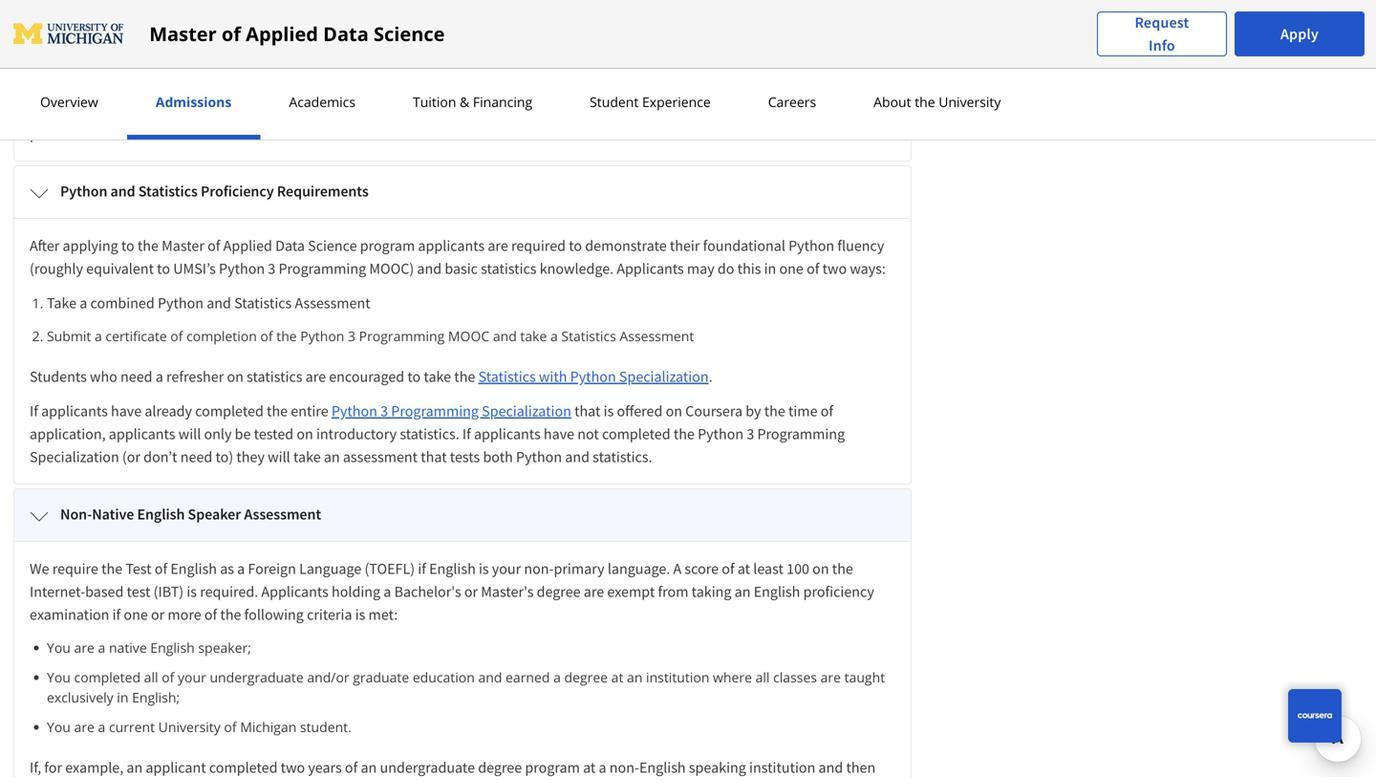 Task type: describe. For each thing, give the bounding box(es) containing it.
after applying to the master of applied data science program applicants are required to demonstrate their foundational python fluency (roughly equivalent to umsi's python 3 programming mooc) and basic statistics knowledge. applicants may do this in one of two ways:
[[30, 236, 886, 278]]

tuition & financing
[[413, 93, 533, 111]]

you are a native english speaker;
[[47, 639, 251, 657]]

1 all from the left
[[144, 668, 158, 687]]

the up based
[[101, 559, 123, 579]]

as
[[220, 559, 234, 579]]

a up with
[[551, 327, 558, 345]]

best
[[394, 101, 421, 120]]

of right more
[[205, 605, 217, 624]]

one
[[30, 101, 56, 120]]

examination
[[30, 605, 109, 624]]

from inside we require the test of english as a foreign language (toefl) if english is your non-primary language. a score of at least 100 on the internet-based test (ibt) is required. applicants holding a bachelor's or master's degree are exempt from taking an english proficiency examination if one or more of the following criteria is met:
[[658, 582, 689, 601]]

1 horizontal spatial take
[[424, 367, 451, 386]]

both
[[483, 448, 513, 467]]

english up bachelor's
[[429, 559, 476, 579]]

an inside we require the test of english as a foreign language (toefl) if english is your non-primary language. a score of at least 100 on the internet-based test (ibt) is required. applicants holding a bachelor's or master's degree are exempt from taking an english proficiency examination if one or more of the following criteria is met:
[[735, 582, 751, 601]]

one inside after applying to the master of applied data science program applicants are required to demonstrate their foundational python fluency (roughly equivalent to umsi's python 3 programming mooc) and basic statistics knowledge. applicants may do this in one of two ways:
[[780, 259, 804, 278]]

student.
[[300, 718, 352, 736]]

ability
[[513, 101, 553, 120]]

and/or
[[307, 668, 350, 687]]

take inside that is offered on coursera by the time of application, applicants will only be tested on introductory statistics. if applicants have not completed the python 3 programming specialization (or don't need to) they will take an assessment that tests both python and statistics.
[[294, 448, 321, 467]]

of inside one letter of recommendation from someone(s) who can best speak to your ability to be successful in the program. either academic or professional recommendations are welcome.
[[96, 101, 109, 120]]

proficiency
[[804, 582, 875, 601]]

applicants inside we require the test of english as a foreign language (toefl) if english is your non-primary language. a score of at least 100 on the internet-based test (ibt) is required. applicants holding a bachelor's or master's degree are exempt from taking an english proficiency examination if one or more of the following criteria is met:
[[261, 582, 329, 601]]

academics link
[[283, 93, 361, 111]]

the up python 3 programming specialization link
[[454, 367, 476, 386]]

and inside that is offered on coursera by the time of application, applicants will only be tested on introductory statistics. if applicants have not completed the python 3 programming specialization (or don't need to) they will take an assessment that tests both python and statistics.
[[565, 448, 590, 467]]

foundational
[[703, 236, 786, 255]]

michigan
[[240, 718, 297, 736]]

foreign
[[248, 559, 296, 579]]

earned
[[506, 668, 550, 687]]

assessment inside dropdown button
[[244, 505, 321, 524]]

assessment
[[343, 448, 418, 467]]

to right ability
[[556, 101, 569, 120]]

demonstrate
[[585, 236, 667, 255]]

to right speak
[[465, 101, 478, 120]]

applicants up application,
[[41, 402, 108, 421]]

0 vertical spatial science
[[374, 21, 445, 47]]

where
[[713, 668, 753, 687]]

1 vertical spatial will
[[268, 448, 290, 467]]

university of michigan image
[[11, 19, 126, 49]]

language
[[299, 559, 362, 579]]

0 vertical spatial master
[[149, 21, 217, 47]]

statistics left with
[[479, 367, 536, 386]]

recommendations
[[111, 124, 228, 143]]

two
[[823, 259, 847, 278]]

.
[[709, 367, 713, 386]]

academic
[[802, 101, 864, 120]]

are up entire
[[306, 367, 326, 386]]

letter
[[59, 101, 93, 120]]

program.
[[699, 101, 758, 120]]

be inside that is offered on coursera by the time of application, applicants will only be tested on introductory statistics. if applicants have not completed the python 3 programming specialization (or don't need to) they will take an assessment that tests both python and statistics.
[[235, 425, 251, 444]]

on right refresher
[[227, 367, 244, 386]]

python down coursera at the bottom of page
[[698, 425, 744, 444]]

tested
[[254, 425, 294, 444]]

applicants up both
[[474, 425, 541, 444]]

is right the (ibt)
[[187, 582, 197, 601]]

exclusively
[[47, 688, 113, 707]]

they
[[237, 448, 265, 467]]

ways:
[[850, 259, 886, 278]]

applicants up (or
[[109, 425, 175, 444]]

only
[[204, 425, 232, 444]]

3 inside after applying to the master of applied data science program applicants are required to demonstrate their foundational python fluency (roughly equivalent to umsi's python 3 programming mooc) and basic statistics knowledge. applicants may do this in one of two ways:
[[268, 259, 276, 278]]

python inside dropdown button
[[60, 182, 107, 201]]

can
[[368, 101, 391, 120]]

required
[[512, 236, 566, 255]]

mooc
[[448, 327, 490, 345]]

careers link
[[763, 93, 823, 111]]

1 horizontal spatial completed
[[195, 402, 264, 421]]

classes
[[774, 668, 818, 687]]

0 vertical spatial that
[[575, 402, 601, 421]]

a up already at the bottom left of the page
[[156, 367, 163, 386]]

2 horizontal spatial specialization
[[620, 367, 709, 386]]

you completed all of your undergraduate and/or graduate education and earned a degree at an institution where all classes are taught exclusively in english; list item
[[47, 667, 896, 708]]

your inside one letter of recommendation from someone(s) who can best speak to your ability to be successful in the program. either academic or professional recommendations are welcome.
[[481, 101, 510, 120]]

in inside one letter of recommendation from someone(s) who can best speak to your ability to be successful in the program. either academic or professional recommendations are welcome.
[[660, 101, 672, 120]]

you for you completed all of your undergraduate and/or graduate education and earned a degree at an institution where all classes are taught exclusively in english;
[[47, 668, 71, 687]]

letters of recommendation button
[[14, 32, 911, 83]]

the down required.
[[220, 605, 241, 624]]

current
[[109, 718, 155, 736]]

of inside list item
[[224, 718, 237, 736]]

met:
[[369, 605, 398, 624]]

python inside list item
[[301, 327, 345, 345]]

take
[[47, 294, 77, 313]]

of up admissions
[[222, 21, 241, 47]]

statistics inside list item
[[562, 327, 617, 345]]

a inside you completed all of your undergraduate and/or graduate education and earned a degree at an institution where all classes are taught exclusively in english;
[[554, 668, 561, 687]]

submit
[[47, 327, 91, 345]]

request info
[[1135, 13, 1190, 55]]

letters
[[60, 47, 105, 66]]

if applicants have already completed the entire python 3 programming specialization
[[30, 402, 572, 421]]

of right test
[[155, 559, 167, 579]]

tests
[[450, 448, 480, 467]]

non-
[[60, 505, 92, 524]]

coursera
[[686, 402, 743, 421]]

need inside that is offered on coursera by the time of application, applicants will only be tested on introductory statistics. if applicants have not completed the python 3 programming specialization (or don't need to) they will take an assessment that tests both python and statistics.
[[180, 448, 213, 467]]

request
[[1135, 13, 1190, 32]]

you are a native english speaker; list item
[[47, 638, 896, 658]]

combined
[[90, 294, 155, 313]]

welcome.
[[255, 124, 316, 143]]

programming up tests
[[391, 402, 479, 421]]

programming inside after applying to the master of applied data science program applicants are required to demonstrate their foundational python fluency (roughly equivalent to umsi's python 3 programming mooc) and basic statistics knowledge. applicants may do this in one of two ways:
[[279, 259, 366, 278]]

an inside you completed all of your undergraduate and/or graduate education and earned a degree at an institution where all classes are taught exclusively in english;
[[627, 668, 643, 687]]

you for you are a current university of michigan student.
[[47, 718, 71, 736]]

overview
[[40, 93, 98, 111]]

taught
[[845, 668, 886, 687]]

by
[[746, 402, 762, 421]]

3 up introductory
[[381, 402, 388, 421]]

of up umsi's
[[208, 236, 220, 255]]

python down umsi's
[[158, 294, 204, 313]]

info
[[1149, 36, 1176, 55]]

tuition
[[413, 93, 457, 111]]

someone(s)
[[259, 101, 334, 120]]

undergraduate
[[210, 668, 304, 687]]

professional
[[30, 124, 108, 143]]

submit a certificate of completion of the python 3 programming mooc and take a statistics assessment
[[47, 327, 694, 345]]

experience
[[643, 93, 711, 111]]

to up equivalent on the top left
[[121, 236, 135, 255]]

native
[[92, 505, 134, 524]]

english inside dropdown button
[[137, 505, 185, 524]]

0 vertical spatial assessment
[[295, 294, 371, 313]]

apply
[[1281, 24, 1320, 44]]

2 vertical spatial or
[[151, 605, 165, 624]]

0 horizontal spatial that
[[421, 448, 447, 467]]

the right by
[[765, 402, 786, 421]]

either
[[761, 101, 799, 120]]

your inside you completed all of your undergraduate and/or graduate education and earned a degree at an institution where all classes are taught exclusively in english;
[[178, 668, 206, 687]]

to right encouraged at left top
[[408, 367, 421, 386]]

require
[[52, 559, 98, 579]]

are inside you completed all of your undergraduate and/or graduate education and earned a degree at an institution where all classes are taught exclusively in english;
[[821, 668, 841, 687]]

score
[[685, 559, 719, 579]]

(ibt)
[[154, 582, 184, 601]]

a right as
[[237, 559, 245, 579]]

python right umsi's
[[219, 259, 265, 278]]

is left met:
[[355, 605, 366, 624]]

of right score
[[722, 559, 735, 579]]

english down the least
[[754, 582, 801, 601]]

following
[[244, 605, 304, 624]]

the down coursera at the bottom of page
[[674, 425, 695, 444]]

programming inside list item
[[359, 327, 445, 345]]

you are a current university of michigan student.
[[47, 718, 352, 736]]

100
[[787, 559, 810, 579]]

python up two at the top right of the page
[[789, 236, 835, 255]]

speak
[[424, 101, 462, 120]]

programming inside that is offered on coursera by the time of application, applicants will only be tested on introductory statistics. if applicants have not completed the python 3 programming specialization (or don't need to) they will take an assessment that tests both python and statistics.
[[758, 425, 845, 444]]

python right both
[[516, 448, 562, 467]]

0 vertical spatial data
[[323, 21, 369, 47]]

of right completion
[[261, 327, 273, 345]]

do
[[718, 259, 735, 278]]

0 horizontal spatial who
[[90, 367, 117, 386]]

are inside list item
[[74, 718, 95, 736]]

one inside we require the test of english as a foreign language (toefl) if english is your non-primary language. a score of at least 100 on the internet-based test (ibt) is required. applicants holding a bachelor's or master's degree are exempt from taking an english proficiency examination if one or more of the following criteria is met:
[[124, 605, 148, 624]]

and up completion
[[207, 294, 231, 313]]

who inside one letter of recommendation from someone(s) who can best speak to your ability to be successful in the program. either academic or professional recommendations are welcome.
[[337, 101, 365, 120]]

a right submit
[[95, 327, 102, 345]]

is up master's
[[479, 559, 489, 579]]

on down if applicants have already completed the entire python 3 programming specialization
[[297, 425, 313, 444]]

request info button
[[1098, 11, 1228, 57]]

1 vertical spatial statistics.
[[593, 448, 653, 467]]

a right take
[[80, 294, 87, 313]]

recommendation
[[112, 101, 222, 120]]

the inside one letter of recommendation from someone(s) who can best speak to your ability to be successful in the program. either academic or professional recommendations are welcome.
[[675, 101, 696, 120]]

certificate
[[106, 327, 167, 345]]

2 all from the left
[[756, 668, 770, 687]]

mooc)
[[369, 259, 414, 278]]

you are a current university of michigan student. list item
[[47, 717, 896, 737]]

basic
[[445, 259, 478, 278]]

0 vertical spatial applied
[[246, 21, 318, 47]]

0 vertical spatial will
[[179, 425, 201, 444]]

equivalent
[[86, 259, 154, 278]]

completion
[[187, 327, 257, 345]]

(toefl)
[[365, 559, 415, 579]]

english inside list item
[[150, 639, 195, 657]]

more
[[168, 605, 201, 624]]



Task type: vqa. For each thing, say whether or not it's contained in the screenshot.
Master Of Applied Data Science University Of Michigan
no



Task type: locate. For each thing, give the bounding box(es) containing it.
and right mooc
[[493, 327, 517, 345]]

from
[[225, 101, 256, 120], [658, 582, 689, 601]]

of inside dropdown button
[[108, 47, 122, 66]]

3 down by
[[747, 425, 755, 444]]

1 vertical spatial data
[[276, 236, 305, 255]]

0 vertical spatial applicants
[[617, 259, 684, 278]]

python up 'applying'
[[60, 182, 107, 201]]

to up knowledge.
[[569, 236, 582, 255]]

applicants inside after applying to the master of applied data science program applicants are required to demonstrate their foundational python fluency (roughly equivalent to umsi's python 3 programming mooc) and basic statistics knowledge. applicants may do this in one of two ways:
[[418, 236, 485, 255]]

0 vertical spatial who
[[337, 101, 365, 120]]

1 vertical spatial science
[[308, 236, 357, 255]]

about the university
[[874, 93, 1002, 111]]

0 horizontal spatial an
[[324, 448, 340, 467]]

native
[[109, 639, 147, 657]]

and left basic on the left top
[[417, 259, 442, 278]]

of inside you completed all of your undergraduate and/or graduate education and earned a degree at an institution where all classes are taught exclusively in english;
[[162, 668, 174, 687]]

0 horizontal spatial university
[[158, 718, 221, 736]]

to)
[[216, 448, 233, 467]]

the right completion
[[277, 327, 297, 345]]

of
[[222, 21, 241, 47], [108, 47, 122, 66], [96, 101, 109, 120], [208, 236, 220, 255], [807, 259, 820, 278], [171, 327, 183, 345], [261, 327, 273, 345], [821, 402, 834, 421], [155, 559, 167, 579], [722, 559, 735, 579], [205, 605, 217, 624], [162, 668, 174, 687], [224, 718, 237, 736]]

2 horizontal spatial or
[[867, 101, 881, 120]]

0 horizontal spatial have
[[111, 402, 142, 421]]

statistics. down python 3 programming specialization link
[[400, 425, 460, 444]]

degree down non-
[[537, 582, 581, 601]]

about the university link
[[868, 93, 1007, 111]]

of right letters
[[108, 47, 122, 66]]

2 vertical spatial in
[[117, 688, 129, 707]]

the up proficiency
[[833, 559, 854, 579]]

is inside that is offered on coursera by the time of application, applicants will only be tested on introductory statistics. if applicants have not completed the python 3 programming specialization (or don't need to) they will take an assessment that tests both python and statistics.
[[604, 402, 614, 421]]

speaker
[[188, 505, 241, 524]]

of right letter
[[96, 101, 109, 120]]

science down essays region
[[374, 21, 445, 47]]

of inside that is offered on coursera by the time of application, applicants will only be tested on introductory statistics. if applicants have not completed the python 3 programming specialization (or don't need to) they will take an assessment that tests both python and statistics.
[[821, 402, 834, 421]]

in inside you completed all of your undergraduate and/or graduate education and earned a degree at an institution where all classes are taught exclusively in english;
[[117, 688, 129, 707]]

at inside we require the test of english as a foreign language (toefl) if english is your non-primary language. a score of at least 100 on the internet-based test (ibt) is required. applicants holding a bachelor's or master's degree are exempt from taking an english proficiency examination if one or more of the following criteria is met:
[[738, 559, 751, 579]]

have left already at the bottom left of the page
[[111, 402, 142, 421]]

on right '100' at the bottom
[[813, 559, 830, 579]]

are left required
[[488, 236, 508, 255]]

2 vertical spatial specialization
[[30, 448, 119, 467]]

1 vertical spatial at
[[612, 668, 624, 687]]

that is offered on coursera by the time of application, applicants will only be tested on introductory statistics. if applicants have not completed the python 3 programming specialization (or don't need to) they will take an assessment that tests both python and statistics.
[[30, 402, 845, 467]]

0 horizontal spatial if
[[112, 605, 121, 624]]

3 inside list item
[[348, 327, 356, 345]]

data down requirements
[[276, 236, 305, 255]]

statistics up statistics with python specialization link
[[562, 327, 617, 345]]

master up umsi's
[[162, 236, 205, 255]]

science left program
[[308, 236, 357, 255]]

test
[[126, 559, 152, 579]]

data inside after applying to the master of applied data science program applicants are required to demonstrate their foundational python fluency (roughly equivalent to umsi's python 3 programming mooc) and basic statistics knowledge. applicants may do this in one of two ways:
[[276, 236, 305, 255]]

statistics.
[[400, 425, 460, 444], [593, 448, 653, 467]]

or inside one letter of recommendation from someone(s) who can best speak to your ability to be successful in the program. either academic or professional recommendations are welcome.
[[867, 101, 881, 120]]

3
[[268, 259, 276, 278], [348, 327, 356, 345], [381, 402, 388, 421], [747, 425, 755, 444]]

1 horizontal spatial specialization
[[482, 402, 572, 421]]

a down (toefl)
[[384, 582, 391, 601]]

0 vertical spatial take
[[521, 327, 547, 345]]

0 horizontal spatial applicants
[[261, 582, 329, 601]]

0 vertical spatial completed
[[195, 402, 264, 421]]

at inside you completed all of your undergraduate and/or graduate education and earned a degree at an institution where all classes are taught exclusively in english;
[[612, 668, 624, 687]]

will down tested
[[268, 448, 290, 467]]

be left the student
[[572, 101, 588, 120]]

a inside list item
[[98, 718, 105, 736]]

0 vertical spatial from
[[225, 101, 256, 120]]

you inside you are a current university of michigan student. list item
[[47, 718, 71, 736]]

of left the michigan
[[224, 718, 237, 736]]

all up english;
[[144, 668, 158, 687]]

or right academic
[[867, 101, 881, 120]]

1 you from the top
[[47, 639, 71, 657]]

0 horizontal spatial at
[[612, 668, 624, 687]]

your right &
[[481, 101, 510, 120]]

students
[[30, 367, 87, 386]]

you up exclusively
[[47, 668, 71, 687]]

0 vertical spatial be
[[572, 101, 588, 120]]

0 horizontal spatial statistics.
[[400, 425, 460, 444]]

student
[[590, 93, 639, 111]]

degree inside you completed all of your undergraduate and/or graduate education and earned a degree at an institution where all classes are taught exclusively in english;
[[565, 668, 608, 687]]

1 vertical spatial be
[[235, 425, 251, 444]]

may
[[687, 259, 715, 278]]

overview link
[[34, 93, 104, 111]]

english right native
[[137, 505, 185, 524]]

science inside after applying to the master of applied data science program applicants are required to demonstrate their foundational python fluency (roughly equivalent to umsi's python 3 programming mooc) and basic statistics knowledge. applicants may do this in one of two ways:
[[308, 236, 357, 255]]

you inside you are a native english speaker; list item
[[47, 639, 71, 657]]

the
[[915, 93, 936, 111], [675, 101, 696, 120], [138, 236, 159, 255], [277, 327, 297, 345], [454, 367, 476, 386], [267, 402, 288, 421], [765, 402, 786, 421], [674, 425, 695, 444], [101, 559, 123, 579], [833, 559, 854, 579], [220, 605, 241, 624]]

1 vertical spatial your
[[492, 559, 521, 579]]

take up python 3 programming specialization link
[[424, 367, 451, 386]]

fluency
[[838, 236, 885, 255]]

be inside one letter of recommendation from someone(s) who can best speak to your ability to be successful in the program. either academic or professional recommendations are welcome.
[[572, 101, 588, 120]]

take
[[521, 327, 547, 345], [424, 367, 451, 386], [294, 448, 321, 467]]

2 horizontal spatial in
[[765, 259, 777, 278]]

1 horizontal spatial if
[[463, 425, 471, 444]]

english
[[137, 505, 185, 524], [171, 559, 217, 579], [429, 559, 476, 579], [754, 582, 801, 601], [150, 639, 195, 657]]

one
[[780, 259, 804, 278], [124, 605, 148, 624]]

1 horizontal spatial need
[[180, 448, 213, 467]]

one letter of recommendation from someone(s) who can best speak to your ability to be successful in the program. either academic or professional recommendations are welcome.
[[30, 101, 881, 143]]

assessment up foreign
[[244, 505, 321, 524]]

take inside list item
[[521, 327, 547, 345]]

completed inside that is offered on coursera by the time of application, applicants will only be tested on introductory statistics. if applicants have not completed the python 3 programming specialization (or don't need to) they will take an assessment that tests both python and statistics.
[[602, 425, 671, 444]]

master up admissions
[[149, 21, 217, 47]]

the left program.
[[675, 101, 696, 120]]

programming up students who need a refresher on statistics are encouraged to take the statistics with python specialization .
[[359, 327, 445, 345]]

speaker;
[[198, 639, 251, 657]]

least
[[754, 559, 784, 579]]

at left the least
[[738, 559, 751, 579]]

requirements
[[277, 182, 369, 201]]

1 vertical spatial one
[[124, 605, 148, 624]]

0 horizontal spatial specialization
[[30, 448, 119, 467]]

0 horizontal spatial all
[[144, 668, 158, 687]]

1 horizontal spatial applicants
[[617, 259, 684, 278]]

statistics with python specialization link
[[479, 367, 709, 386]]

0 vertical spatial if
[[418, 559, 426, 579]]

recommendation
[[125, 47, 241, 66]]

careers
[[769, 93, 817, 111]]

(or
[[122, 448, 141, 467]]

are left taught
[[821, 668, 841, 687]]

2 vertical spatial an
[[627, 668, 643, 687]]

1 horizontal spatial that
[[575, 402, 601, 421]]

who right the students
[[90, 367, 117, 386]]

1 horizontal spatial university
[[939, 93, 1002, 111]]

1 horizontal spatial from
[[658, 582, 689, 601]]

1 horizontal spatial or
[[465, 582, 478, 601]]

1 vertical spatial specialization
[[482, 402, 572, 421]]

you down examination
[[47, 639, 71, 657]]

time
[[789, 402, 818, 421]]

0 horizontal spatial if
[[30, 402, 38, 421]]

if inside that is offered on coursera by the time of application, applicants will only be tested on introductory statistics. if applicants have not completed the python 3 programming specialization (or don't need to) they will take an assessment that tests both python and statistics.
[[463, 425, 471, 444]]

need left to)
[[180, 448, 213, 467]]

the inside after applying to the master of applied data science program applicants are required to demonstrate their foundational python fluency (roughly equivalent to umsi's python 3 programming mooc) and basic statistics knowledge. applicants may do this in one of two ways:
[[138, 236, 159, 255]]

taking
[[692, 582, 732, 601]]

the up tested
[[267, 402, 288, 421]]

submit a certificate of completion of the python 3 programming mooc and take a statistics assessment list item
[[47, 326, 896, 346]]

from inside one letter of recommendation from someone(s) who can best speak to your ability to be successful in the program. either academic or professional recommendations are welcome.
[[225, 101, 256, 120]]

3 up encouraged at left top
[[348, 327, 356, 345]]

you for you are a native english speaker;
[[47, 639, 71, 657]]

1 vertical spatial need
[[180, 448, 213, 467]]

completed up exclusively
[[74, 668, 141, 687]]

a left native
[[98, 639, 105, 657]]

completed inside you completed all of your undergraduate and/or graduate education and earned a degree at an institution where all classes are taught exclusively in english;
[[74, 668, 141, 687]]

are inside we require the test of english as a foreign language (toefl) if english is your non-primary language. a score of at least 100 on the internet-based test (ibt) is required. applicants holding a bachelor's or master's degree are exempt from taking an english proficiency examination if one or more of the following criteria is met:
[[584, 582, 605, 601]]

0 horizontal spatial one
[[124, 605, 148, 624]]

0 horizontal spatial or
[[151, 605, 165, 624]]

statistics inside after applying to the master of applied data science program applicants are required to demonstrate their foundational python fluency (roughly equivalent to umsi's python 3 programming mooc) and basic statistics knowledge. applicants may do this in one of two ways:
[[481, 259, 537, 278]]

2 vertical spatial you
[[47, 718, 71, 736]]

1 vertical spatial take
[[424, 367, 451, 386]]

proficiency
[[201, 182, 274, 201]]

an inside that is offered on coursera by the time of application, applicants will only be tested on introductory statistics. if applicants have not completed the python 3 programming specialization (or don't need to) they will take an assessment that tests both python and statistics.
[[324, 448, 340, 467]]

1 horizontal spatial if
[[418, 559, 426, 579]]

applicants inside after applying to the master of applied data science program applicants are required to demonstrate their foundational python fluency (roughly equivalent to umsi's python 3 programming mooc) and basic statistics knowledge. applicants may do this in one of two ways:
[[617, 259, 684, 278]]

completed up only
[[195, 402, 264, 421]]

if up tests
[[463, 425, 471, 444]]

applied inside after applying to the master of applied data science program applicants are required to demonstrate their foundational python fluency (roughly equivalent to umsi's python 3 programming mooc) and basic statistics knowledge. applicants may do this in one of two ways:
[[223, 236, 272, 255]]

about
[[874, 93, 912, 111]]

0 horizontal spatial be
[[235, 425, 251, 444]]

a
[[80, 294, 87, 313], [95, 327, 102, 345], [551, 327, 558, 345], [156, 367, 163, 386], [237, 559, 245, 579], [384, 582, 391, 601], [98, 639, 105, 657], [554, 668, 561, 687], [98, 718, 105, 736]]

introductory
[[316, 425, 397, 444]]

financing
[[473, 93, 533, 111]]

python
[[60, 182, 107, 201], [789, 236, 835, 255], [219, 259, 265, 278], [158, 294, 204, 313], [301, 327, 345, 345], [571, 367, 616, 386], [332, 402, 378, 421], [698, 425, 744, 444], [516, 448, 562, 467]]

are inside one letter of recommendation from someone(s) who can best speak to your ability to be successful in the program. either academic or professional recommendations are welcome.
[[231, 124, 252, 143]]

test
[[127, 582, 151, 601]]

master of applied data science
[[149, 21, 445, 47]]

will left only
[[179, 425, 201, 444]]

all
[[144, 668, 158, 687], [756, 668, 770, 687]]

assessment inside list item
[[620, 327, 694, 345]]

a left current
[[98, 718, 105, 736]]

1 horizontal spatial in
[[660, 101, 672, 120]]

students who need a refresher on statistics are encouraged to take the statistics with python specialization .
[[30, 367, 713, 386]]

have inside that is offered on coursera by the time of application, applicants will only be tested on introductory statistics. if applicants have not completed the python 3 programming specialization (or don't need to) they will take an assessment that tests both python and statistics.
[[544, 425, 575, 444]]

and inside you completed all of your undergraduate and/or graduate education and earned a degree at an institution where all classes are taught exclusively in english;
[[479, 668, 502, 687]]

criteria
[[307, 605, 352, 624]]

if up bachelor's
[[418, 559, 426, 579]]

1 vertical spatial degree
[[565, 668, 608, 687]]

after
[[30, 236, 60, 255]]

and inside after applying to the master of applied data science program applicants are required to demonstrate their foundational python fluency (roughly equivalent to umsi's python 3 programming mooc) and basic statistics knowledge. applicants may do this in one of two ways:
[[417, 259, 442, 278]]

from down a
[[658, 582, 689, 601]]

statistics
[[138, 182, 198, 201], [234, 294, 292, 313], [562, 327, 617, 345], [479, 367, 536, 386]]

1 vertical spatial applied
[[223, 236, 272, 255]]

in inside after applying to the master of applied data science program applicants are required to demonstrate their foundational python fluency (roughly equivalent to umsi's python 3 programming mooc) and basic statistics knowledge. applicants may do this in one of two ways:
[[765, 259, 777, 278]]

1 vertical spatial have
[[544, 425, 575, 444]]

python up introductory
[[332, 402, 378, 421]]

english left as
[[171, 559, 217, 579]]

0 horizontal spatial completed
[[74, 668, 141, 687]]

0 vertical spatial degree
[[537, 582, 581, 601]]

2 vertical spatial assessment
[[244, 505, 321, 524]]

that up not
[[575, 402, 601, 421]]

0 vertical spatial if
[[30, 402, 38, 421]]

0 horizontal spatial need
[[121, 367, 153, 386]]

1 horizontal spatial who
[[337, 101, 365, 120]]

you inside you completed all of your undergraduate and/or graduate education and earned a degree at an institution where all classes are taught exclusively in english;
[[47, 668, 71, 687]]

are down examination
[[74, 639, 95, 657]]

in up current
[[117, 688, 129, 707]]

tuition & financing link
[[407, 93, 538, 111]]

take a combined python and statistics assessment
[[47, 294, 371, 313]]

3 you from the top
[[47, 718, 71, 736]]

to left umsi's
[[157, 259, 170, 278]]

who
[[337, 101, 365, 120], [90, 367, 117, 386]]

1 vertical spatial or
[[465, 582, 478, 601]]

statistics
[[481, 259, 537, 278], [247, 367, 303, 386]]

need down certificate
[[121, 367, 153, 386]]

degree right earned
[[565, 668, 608, 687]]

or down the (ibt)
[[151, 605, 165, 624]]

your up english;
[[178, 668, 206, 687]]

0 vertical spatial at
[[738, 559, 751, 579]]

of up english;
[[162, 668, 174, 687]]

0 vertical spatial university
[[939, 93, 1002, 111]]

data
[[323, 21, 369, 47], [276, 236, 305, 255]]

statistics inside dropdown button
[[138, 182, 198, 201]]

programming
[[279, 259, 366, 278], [359, 327, 445, 345], [391, 402, 479, 421], [758, 425, 845, 444]]

1 vertical spatial statistics
[[247, 367, 303, 386]]

python and statistics proficiency requirements
[[60, 182, 369, 201]]

from up welcome.
[[225, 101, 256, 120]]

0 horizontal spatial data
[[276, 236, 305, 255]]

statistics up completion
[[234, 294, 292, 313]]

the inside list item
[[277, 327, 297, 345]]

applied up someone(s)
[[246, 21, 318, 47]]

are inside after applying to the master of applied data science program applicants are required to demonstrate their foundational python fluency (roughly equivalent to umsi's python 3 programming mooc) and basic statistics knowledge. applicants may do this in one of two ways:
[[488, 236, 508, 255]]

admissions link
[[150, 93, 237, 111]]

on right offered on the left of the page
[[666, 402, 683, 421]]

in right successful
[[660, 101, 672, 120]]

1 vertical spatial university
[[158, 718, 221, 736]]

0 horizontal spatial take
[[294, 448, 321, 467]]

to
[[465, 101, 478, 120], [556, 101, 569, 120], [121, 236, 135, 255], [569, 236, 582, 255], [157, 259, 170, 278], [408, 367, 421, 386]]

is
[[604, 402, 614, 421], [479, 559, 489, 579], [187, 582, 197, 601], [355, 605, 366, 624]]

1 horizontal spatial be
[[572, 101, 588, 120]]

0 horizontal spatial in
[[117, 688, 129, 707]]

academics
[[289, 93, 356, 111]]

letters of recommendation
[[60, 47, 241, 66]]

1 horizontal spatial statistics.
[[593, 448, 653, 467]]

statistics down required
[[481, 259, 537, 278]]

0 vertical spatial need
[[121, 367, 153, 386]]

list
[[37, 638, 896, 737]]

0 vertical spatial statistics.
[[400, 425, 460, 444]]

take a combined python and statistics assessment list
[[37, 292, 896, 346]]

1 horizontal spatial one
[[780, 259, 804, 278]]

3 inside that is offered on coursera by the time of application, applicants will only be tested on introductory statistics. if applicants have not completed the python 3 programming specialization (or don't need to) they will take an assessment that tests both python and statistics.
[[747, 425, 755, 444]]

1 vertical spatial who
[[90, 367, 117, 386]]

python up encouraged at left top
[[301, 327, 345, 345]]

have left not
[[544, 425, 575, 444]]

is left offered on the left of the page
[[604, 402, 614, 421]]

2 vertical spatial your
[[178, 668, 206, 687]]

1 vertical spatial an
[[735, 582, 751, 601]]

that
[[575, 402, 601, 421], [421, 448, 447, 467]]

1 horizontal spatial all
[[756, 668, 770, 687]]

2 horizontal spatial an
[[735, 582, 751, 601]]

degree inside we require the test of english as a foreign language (toefl) if english is your non-primary language. a score of at least 100 on the internet-based test (ibt) is required. applicants holding a bachelor's or master's degree are exempt from taking an english proficiency examination if one or more of the following criteria is met:
[[537, 582, 581, 601]]

0 horizontal spatial will
[[179, 425, 201, 444]]

1 vertical spatial master
[[162, 236, 205, 255]]

and down not
[[565, 448, 590, 467]]

all right where in the right of the page
[[756, 668, 770, 687]]

you completed all of your undergraduate and/or graduate education and earned a degree at an institution where all classes are taught exclusively in english;
[[47, 668, 886, 707]]

specialization inside that is offered on coursera by the time of application, applicants will only be tested on introductory statistics. if applicants have not completed the python 3 programming specialization (or don't need to) they will take an assessment that tests both python and statistics.
[[30, 448, 119, 467]]

specialization down application,
[[30, 448, 119, 467]]

student experience
[[590, 93, 711, 111]]

successful
[[591, 101, 657, 120]]

of right time
[[821, 402, 834, 421]]

not
[[578, 425, 599, 444]]

are down exclusively
[[74, 718, 95, 736]]

we
[[30, 559, 49, 579]]

need
[[121, 367, 153, 386], [180, 448, 213, 467]]

of left two at the top right of the page
[[807, 259, 820, 278]]

university inside list item
[[158, 718, 221, 736]]

1 vertical spatial if
[[112, 605, 121, 624]]

2 you from the top
[[47, 668, 71, 687]]

the right about
[[915, 93, 936, 111]]

0 vertical spatial in
[[660, 101, 672, 120]]

1 vertical spatial applicants
[[261, 582, 329, 601]]

1 vertical spatial in
[[765, 259, 777, 278]]

2 vertical spatial completed
[[74, 668, 141, 687]]

statistics. down not
[[593, 448, 653, 467]]

student experience link
[[584, 93, 717, 111]]

applicants
[[418, 236, 485, 255], [41, 402, 108, 421], [109, 425, 175, 444], [474, 425, 541, 444]]

list containing you are a native english speaker;
[[37, 638, 896, 737]]

your
[[481, 101, 510, 120], [492, 559, 521, 579], [178, 668, 206, 687]]

1 horizontal spatial an
[[627, 668, 643, 687]]

are
[[231, 124, 252, 143], [488, 236, 508, 255], [306, 367, 326, 386], [584, 582, 605, 601], [74, 639, 95, 657], [821, 668, 841, 687], [74, 718, 95, 736]]

specialization down with
[[482, 402, 572, 421]]

1 vertical spatial completed
[[602, 425, 671, 444]]

1 vertical spatial that
[[421, 448, 447, 467]]

0 horizontal spatial from
[[225, 101, 256, 120]]

and inside dropdown button
[[110, 182, 135, 201]]

your inside we require the test of english as a foreign language (toefl) if english is your non-primary language. a score of at least 100 on the internet-based test (ibt) is required. applicants holding a bachelor's or master's degree are exempt from taking an english proficiency examination if one or more of the following criteria is met:
[[492, 559, 521, 579]]

apply button
[[1235, 11, 1365, 56]]

are left welcome.
[[231, 124, 252, 143]]

1 horizontal spatial at
[[738, 559, 751, 579]]

1 horizontal spatial data
[[323, 21, 369, 47]]

0 vertical spatial specialization
[[620, 367, 709, 386]]

master inside after applying to the master of applied data science program applicants are required to demonstrate their foundational python fluency (roughly equivalent to umsi's python 3 programming mooc) and basic statistics knowledge. applicants may do this in one of two ways:
[[162, 236, 205, 255]]

a
[[674, 559, 682, 579]]

or left master's
[[465, 582, 478, 601]]

programming down program
[[279, 259, 366, 278]]

1 vertical spatial from
[[658, 582, 689, 601]]

python and statistics proficiency requirements button
[[14, 166, 911, 218]]

2 horizontal spatial take
[[521, 327, 547, 345]]

essays region
[[14, 0, 911, 7]]

2 horizontal spatial completed
[[602, 425, 671, 444]]

on inside we require the test of english as a foreign language (toefl) if english is your non-primary language. a score of at least 100 on the internet-based test (ibt) is required. applicants holding a bachelor's or master's degree are exempt from taking an english proficiency examination if one or more of the following criteria is met:
[[813, 559, 830, 579]]

will
[[179, 425, 201, 444], [268, 448, 290, 467]]

python 3 programming specialization link
[[332, 402, 572, 421]]

be
[[572, 101, 588, 120], [235, 425, 251, 444]]

of right certificate
[[171, 327, 183, 345]]

python right with
[[571, 367, 616, 386]]

1 vertical spatial if
[[463, 425, 471, 444]]



